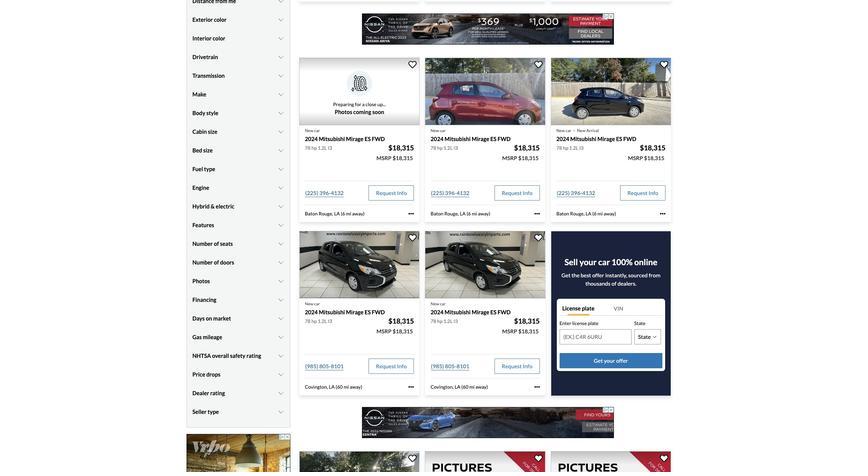 Task type: vqa. For each thing, say whether or not it's contained in the screenshot.
the right the (985)
yes



Task type: locate. For each thing, give the bounding box(es) containing it.
(985) 805-8101
[[305, 363, 344, 370], [431, 363, 470, 370]]

color right interior at left
[[213, 35, 225, 42]]

request
[[376, 190, 396, 196], [502, 190, 522, 196], [628, 190, 648, 196], [376, 363, 396, 370], [502, 363, 522, 370]]

3 chevron down image from the top
[[278, 111, 285, 116]]

10 chevron down image from the top
[[278, 354, 285, 359]]

chevron down image for financing
[[278, 298, 285, 303]]

chevron down image inside drivetrain dropdown button
[[278, 54, 285, 60]]

(60
[[336, 384, 343, 390], [462, 384, 469, 390]]

2 horizontal spatial 396-
[[571, 190, 583, 196]]

1 horizontal spatial get
[[594, 358, 603, 364]]

5 chevron down image from the top
[[278, 185, 285, 191]]

request info for vehicle photo unavailable the request info button
[[376, 190, 407, 196]]

covington, for second "(985) 805-8101" "button" from left
[[431, 384, 454, 390]]

number inside 'dropdown button'
[[193, 259, 213, 266]]

msrp for the request info button for infrared metallic 2024 mitsubishi mirage es fwd hatchback front-wheel drive continuously variable transmission image on the top of the page
[[503, 155, 518, 161]]

request info
[[376, 190, 407, 196], [502, 190, 533, 196], [628, 190, 659, 196], [376, 363, 407, 370], [502, 363, 533, 370]]

chevron down image inside fuel type dropdown button
[[278, 167, 285, 172]]

chevron down image inside cabin size dropdown button
[[278, 129, 285, 135]]

$18,315 msrp $18,315 for vehicle photo unavailable
[[377, 144, 414, 161]]

0 horizontal spatial rouge,
[[319, 211, 333, 217]]

1 horizontal spatial covington, la (60 mi away)
[[431, 384, 488, 390]]

2 number from the top
[[193, 259, 213, 266]]

rating right dealer
[[210, 390, 225, 397]]

car
[[314, 128, 320, 133], [440, 128, 446, 133], [566, 128, 572, 133], [599, 257, 610, 267], [314, 302, 320, 307], [440, 302, 446, 307]]

chevron down image for seller type
[[278, 410, 285, 415]]

chevron down image for days on market
[[278, 316, 285, 322]]

instantly,
[[606, 272, 628, 279]]

3 baton rouge, la (6 mi away) from the left
[[557, 211, 616, 217]]

covington, for 2nd "(985) 805-8101" "button" from the right
[[305, 384, 328, 390]]

number for number of seats
[[193, 241, 213, 247]]

0 vertical spatial get
[[562, 272, 571, 279]]

0 horizontal spatial your
[[580, 257, 597, 267]]

infrared metallic 2024 mitsubishi mirage es fwd hatchback front-wheel drive continuously variable transmission image
[[425, 58, 546, 125]]

1 396- from the left
[[319, 190, 331, 196]]

size right bed
[[203, 147, 213, 154]]

enter
[[560, 321, 572, 327]]

1 805- from the left
[[319, 363, 331, 370]]

1 horizontal spatial (985) 805-8101
[[431, 363, 470, 370]]

0 horizontal spatial covington,
[[305, 384, 328, 390]]

body
[[193, 110, 205, 116]]

1 vertical spatial of
[[214, 259, 219, 266]]

plate right license
[[582, 305, 595, 312]]

color for interior color
[[213, 35, 225, 42]]

type right fuel at left top
[[204, 166, 215, 173]]

0 horizontal spatial 4132
[[331, 190, 344, 196]]

4 chevron down image from the top
[[278, 92, 285, 97]]

request for the request info button for infrared metallic 2024 mitsubishi mirage es fwd hatchback front-wheel drive continuously variable transmission image on the top of the page
[[502, 190, 522, 196]]

chevron down image inside engine dropdown button
[[278, 185, 285, 191]]

chevron down image inside "gas mileage" dropdown button
[[278, 335, 285, 341]]

0 horizontal spatial baton
[[305, 211, 318, 217]]

online
[[635, 257, 658, 267]]

2 (6 from the left
[[467, 211, 471, 217]]

2 vertical spatial of
[[612, 280, 617, 287]]

number inside dropdown button
[[193, 241, 213, 247]]

2 baton rouge, la (6 mi away) from the left
[[431, 211, 491, 217]]

chevron down image inside "make" dropdown button
[[278, 92, 285, 97]]

bed size
[[193, 147, 213, 154]]

chevron down image inside the bed size dropdown button
[[278, 148, 285, 154]]

chevron down image for features
[[278, 223, 285, 228]]

4132 for vehicle photo unavailable the request info button
[[331, 190, 344, 196]]

baton for (225) 396-4132 button corresponding to vehicle photo unavailable the request info button
[[305, 211, 318, 217]]

3 4132 from the left
[[583, 190, 596, 196]]

your up best
[[580, 257, 597, 267]]

size for cabin size
[[208, 129, 218, 135]]

tab list containing license plate
[[560, 302, 663, 316]]

fwd inside 'new car · new arrival 2024 mitsubishi mirage es fwd'
[[624, 136, 637, 142]]

8 chevron down image from the top
[[278, 298, 285, 303]]

2 black 2024 mitsubishi mirage es fwd hatchback front-wheel drive continuously variable transmission image from the left
[[425, 231, 546, 299]]

type
[[204, 166, 215, 173], [208, 409, 219, 416]]

2 horizontal spatial (225)
[[557, 190, 570, 196]]

mitsubishi
[[319, 136, 345, 142], [445, 136, 471, 142], [571, 136, 597, 142], [319, 309, 345, 316], [445, 309, 471, 316]]

0 horizontal spatial (6
[[341, 211, 345, 217]]

6 chevron down image from the top
[[278, 167, 285, 172]]

1 horizontal spatial 8101
[[457, 363, 470, 370]]

1 baton from the left
[[305, 211, 318, 217]]

chevron down image inside number of seats dropdown button
[[278, 241, 285, 247]]

2 396- from the left
[[445, 190, 457, 196]]

the
[[572, 272, 580, 279]]

1 horizontal spatial offer
[[617, 358, 628, 364]]

6 chevron down image from the top
[[278, 204, 285, 210]]

msrp for the request info button related to jet black metallic 2024 mitsubishi mirage es fwd hatchback front-wheel drive continuously variable transmission image
[[628, 155, 643, 161]]

2 horizontal spatial rouge,
[[570, 211, 585, 217]]

color right the exterior
[[214, 16, 227, 23]]

black 2024 mitsubishi mirage es fwd hatchback front-wheel drive continuously variable transmission image for 2nd "(985) 805-8101" "button" from the right
[[300, 231, 420, 299]]

2 horizontal spatial (225) 396-4132
[[557, 190, 596, 196]]

2 horizontal spatial 4132
[[583, 190, 596, 196]]

days
[[193, 316, 205, 322]]

7 chevron down image from the top
[[278, 260, 285, 266]]

3 baton from the left
[[557, 211, 570, 217]]

1 number from the top
[[193, 241, 213, 247]]

1 horizontal spatial baton rouge, la (6 mi away)
[[431, 211, 491, 217]]

chevron down image inside number of doors 'dropdown button'
[[278, 260, 285, 266]]

chevron down image inside nhtsa overall safety rating dropdown button
[[278, 354, 285, 359]]

chevron down image inside hybrid & electric dropdown button
[[278, 204, 285, 210]]

mirage
[[346, 136, 364, 142], [472, 136, 490, 142], [598, 136, 615, 142], [346, 309, 364, 316], [472, 309, 490, 316]]

10 chevron down image from the top
[[278, 316, 285, 322]]

0 horizontal spatial (225) 396-4132 button
[[305, 186, 344, 201]]

2 rouge, from the left
[[445, 211, 459, 217]]

1 horizontal spatial 396-
[[445, 190, 457, 196]]

request for the request info button related to jet black metallic 2024 mitsubishi mirage es fwd hatchback front-wheel drive continuously variable transmission image
[[628, 190, 648, 196]]

1 (225) 396-4132 button from the left
[[305, 186, 344, 201]]

plate
[[582, 305, 595, 312], [588, 321, 599, 327]]

tab list
[[560, 302, 663, 316]]

chevron down image
[[278, 54, 285, 60], [278, 73, 285, 79], [278, 111, 285, 116], [278, 129, 285, 135], [278, 185, 285, 191], [278, 204, 285, 210], [278, 223, 285, 228], [278, 241, 285, 247], [278, 279, 285, 284], [278, 316, 285, 322], [278, 391, 285, 397]]

2 (225) 396-4132 from the left
[[431, 190, 470, 196]]

chevron down image inside photos dropdown button
[[278, 279, 285, 284]]

(225) 396-4132 for the request info button for infrared metallic 2024 mitsubishi mirage es fwd hatchback front-wheel drive continuously variable transmission image on the top of the page
[[431, 190, 470, 196]]

0 horizontal spatial (985)
[[305, 363, 318, 370]]

of left doors
[[214, 259, 219, 266]]

1 horizontal spatial your
[[604, 358, 615, 364]]

78
[[305, 145, 311, 151], [431, 145, 437, 151], [557, 145, 562, 151], [305, 319, 311, 325], [431, 319, 437, 325]]

2 (225) 396-4132 button from the left
[[431, 186, 470, 201]]

8101
[[331, 363, 344, 370], [457, 363, 470, 370]]

1 (225) 396-4132 from the left
[[305, 190, 344, 196]]

1 black 2024 mitsubishi mirage es fwd hatchback front-wheel drive continuously variable transmission image from the left
[[300, 231, 420, 299]]

black 2024 mitsubishi mirage es fwd hatchback front-wheel drive continuously variable transmission image
[[300, 231, 420, 299], [425, 231, 546, 299]]

mi for (225) 396-4132 button corresponding to vehicle photo unavailable the request info button
[[346, 211, 351, 217]]

features
[[193, 222, 214, 229]]

chevron down image inside price drops dropdown button
[[278, 372, 285, 378]]

Enter license plate field
[[560, 330, 632, 344]]

2 covington, from the left
[[431, 384, 454, 390]]

78 hp 1.2l i3 for vehicle photo unavailable
[[305, 145, 332, 151]]

la
[[334, 211, 340, 217], [460, 211, 466, 217], [586, 211, 592, 217], [329, 384, 335, 390], [455, 384, 461, 390]]

chevron down image inside financing dropdown button
[[278, 298, 285, 303]]

0 horizontal spatial rating
[[210, 390, 225, 397]]

info for the request info button related to jet black metallic 2024 mitsubishi mirage es fwd hatchback front-wheel drive continuously variable transmission image
[[649, 190, 659, 196]]

get your offer button
[[560, 353, 663, 369]]

3 (6 from the left
[[593, 211, 597, 217]]

12 chevron down image from the top
[[278, 410, 285, 415]]

cabin size button
[[193, 123, 285, 141]]

1 (225) from the left
[[305, 190, 318, 196]]

2 horizontal spatial baton rouge, la (6 mi away)
[[557, 211, 616, 217]]

1 vertical spatial get
[[594, 358, 603, 364]]

11 chevron down image from the top
[[278, 391, 285, 397]]

1 rouge, from the left
[[319, 211, 333, 217]]

3 (225) from the left
[[557, 190, 570, 196]]

ellipsis h image
[[535, 211, 540, 217], [660, 211, 666, 217], [409, 385, 414, 390], [535, 385, 540, 390]]

gas mileage button
[[193, 329, 285, 346]]

1 horizontal spatial (60
[[462, 384, 469, 390]]

hybrid & electric
[[193, 203, 234, 210]]

1 covington, from the left
[[305, 384, 328, 390]]

chevron down image inside exterior color dropdown button
[[278, 17, 285, 23]]

features button
[[193, 217, 285, 234]]

get
[[562, 272, 571, 279], [594, 358, 603, 364]]

(6 for (225) 396-4132 button corresponding to vehicle photo unavailable the request info button
[[341, 211, 345, 217]]

2 chevron down image from the top
[[278, 17, 285, 23]]

1 (985) 805-8101 button from the left
[[305, 359, 344, 374]]

3 chevron down image from the top
[[278, 36, 285, 41]]

advertisement region
[[362, 13, 614, 45], [362, 408, 614, 439], [187, 435, 291, 473]]

1 (60 from the left
[[336, 384, 343, 390]]

ellipsis h image for (225) 396-4132 button for the request info button for infrared metallic 2024 mitsubishi mirage es fwd hatchback front-wheel drive continuously variable transmission image on the top of the page
[[535, 211, 540, 217]]

0 vertical spatial size
[[208, 129, 218, 135]]

0 horizontal spatial 396-
[[319, 190, 331, 196]]

8 chevron down image from the top
[[278, 241, 285, 247]]

2 horizontal spatial (6
[[593, 211, 597, 217]]

of down instantly, at right
[[612, 280, 617, 287]]

get inside get the best offer instantly, sourced from thousands of dealers.
[[562, 272, 571, 279]]

gas mileage
[[193, 334, 222, 341]]

hp for vehicle photo unavailable
[[312, 145, 317, 151]]

(6
[[341, 211, 345, 217], [467, 211, 471, 217], [593, 211, 597, 217]]

ellipsis h image for 2nd "(985) 805-8101" "button" from the right
[[409, 385, 414, 390]]

get inside button
[[594, 358, 603, 364]]

plate right 'license'
[[588, 321, 599, 327]]

78 for vehicle photo unavailable
[[305, 145, 311, 151]]

0 horizontal spatial (60
[[336, 384, 343, 390]]

chevron down image inside features dropdown button
[[278, 223, 285, 228]]

0 horizontal spatial (985) 805-8101
[[305, 363, 344, 370]]

chevron down image inside seller type "dropdown button"
[[278, 410, 285, 415]]

electric
[[216, 203, 234, 210]]

plate inside tab
[[582, 305, 595, 312]]

type inside seller type "dropdown button"
[[208, 409, 219, 416]]

number of doors button
[[193, 254, 285, 272]]

396- for vehicle photo unavailable the request info button
[[319, 190, 331, 196]]

engine button
[[193, 179, 285, 197]]

2 horizontal spatial (225) 396-4132 button
[[557, 186, 596, 201]]

0 vertical spatial of
[[214, 241, 219, 247]]

4132 for the request info button related to jet black metallic 2024 mitsubishi mirage es fwd hatchback front-wheel drive continuously variable transmission image
[[583, 190, 596, 196]]

(225) 396-4132 button
[[305, 186, 344, 201], [431, 186, 470, 201], [557, 186, 596, 201]]

1 horizontal spatial (985)
[[431, 363, 444, 370]]

1 horizontal spatial rating
[[247, 353, 261, 360]]

4132
[[331, 190, 344, 196], [457, 190, 470, 196], [583, 190, 596, 196]]

chevron down image for transmission
[[278, 73, 285, 79]]

1 horizontal spatial 805-
[[445, 363, 457, 370]]

chevron down image for body style
[[278, 111, 285, 116]]

interior color
[[193, 35, 225, 42]]

i3
[[328, 145, 332, 151], [454, 145, 458, 151], [580, 145, 584, 151], [328, 319, 332, 325], [454, 319, 458, 325]]

away) for vehicle photo unavailable the request info button
[[352, 211, 365, 217]]

1 8101 from the left
[[331, 363, 344, 370]]

mitsubishi inside 'new car · new arrival 2024 mitsubishi mirage es fwd'
[[571, 136, 597, 142]]

days on market
[[193, 316, 231, 322]]

your
[[580, 257, 597, 267], [604, 358, 615, 364]]

$18,315 msrp $18,315 for jet black metallic 2024 mitsubishi mirage es fwd hatchback front-wheel drive continuously variable transmission image
[[628, 144, 666, 161]]

0 vertical spatial rating
[[247, 353, 261, 360]]

color
[[214, 16, 227, 23], [213, 35, 225, 42]]

1 vertical spatial color
[[213, 35, 225, 42]]

rating
[[247, 353, 261, 360], [210, 390, 225, 397]]

9 chevron down image from the top
[[278, 279, 285, 284]]

1 vertical spatial type
[[208, 409, 219, 416]]

1 vertical spatial plate
[[588, 321, 599, 327]]

0 horizontal spatial black 2024 mitsubishi mirage es fwd hatchback front-wheel drive continuously variable transmission image
[[300, 231, 420, 299]]

baton rouge, la (6 mi away) for the request info button for infrared metallic 2024 mitsubishi mirage es fwd hatchback front-wheel drive continuously variable transmission image on the top of the page
[[431, 211, 491, 217]]

chevron down image inside interior color dropdown button
[[278, 36, 285, 41]]

covington, la (60 mi away) for 2nd "(985) 805-8101" "button" from the right
[[305, 384, 362, 390]]

(985) 805-8101 button
[[305, 359, 344, 374], [431, 359, 470, 374]]

hp
[[312, 145, 317, 151], [437, 145, 443, 151], [563, 145, 569, 151], [312, 319, 317, 325], [437, 319, 443, 325]]

3 (225) 396-4132 button from the left
[[557, 186, 596, 201]]

1 horizontal spatial (225)
[[431, 190, 444, 196]]

baton rouge, la (6 mi away) for vehicle photo unavailable the request info button
[[305, 211, 365, 217]]

chevron down image for nhtsa overall safety rating
[[278, 354, 285, 359]]

2 baton from the left
[[431, 211, 444, 217]]

chevron down image for exterior color
[[278, 17, 285, 23]]

0 horizontal spatial (225) 396-4132
[[305, 190, 344, 196]]

1 horizontal spatial covington,
[[431, 384, 454, 390]]

1 4132 from the left
[[331, 190, 344, 196]]

request info button
[[369, 186, 414, 201], [495, 186, 540, 201], [621, 186, 666, 201], [369, 359, 414, 374], [495, 359, 540, 374]]

get the best offer instantly, sourced from thousands of dealers.
[[562, 272, 661, 287]]

0 horizontal spatial offer
[[593, 272, 605, 279]]

sapphire blue metallic 2024 mitsubishi mirage es fwd hatchback front-wheel drive continuously variable transmission image
[[300, 452, 420, 473]]

2 (60 from the left
[[462, 384, 469, 390]]

2 805- from the left
[[445, 363, 457, 370]]

3 396- from the left
[[571, 190, 583, 196]]

info
[[397, 190, 407, 196], [523, 190, 533, 196], [649, 190, 659, 196], [397, 363, 407, 370], [523, 363, 533, 370]]

1 horizontal spatial (6
[[467, 211, 471, 217]]

78 for jet black metallic 2024 mitsubishi mirage es fwd hatchback front-wheel drive continuously variable transmission image
[[557, 145, 562, 151]]

chevron down image for price drops
[[278, 372, 285, 378]]

number up photos
[[193, 259, 213, 266]]

get left the
[[562, 272, 571, 279]]

0 vertical spatial number
[[193, 241, 213, 247]]

number for number of doors
[[193, 259, 213, 266]]

0 horizontal spatial 805-
[[319, 363, 331, 370]]

0 vertical spatial plate
[[582, 305, 595, 312]]

0 horizontal spatial baton rouge, la (6 mi away)
[[305, 211, 365, 217]]

baton
[[305, 211, 318, 217], [431, 211, 444, 217], [557, 211, 570, 217]]

0 vertical spatial offer
[[593, 272, 605, 279]]

chevron down image for fuel type
[[278, 167, 285, 172]]

chevron down image for drivetrain
[[278, 54, 285, 60]]

1 horizontal spatial black 2024 mitsubishi mirage es fwd hatchback front-wheel drive continuously variable transmission image
[[425, 231, 546, 299]]

0 horizontal spatial get
[[562, 272, 571, 279]]

your inside button
[[604, 358, 615, 364]]

nhtsa
[[193, 353, 211, 360]]

type inside fuel type dropdown button
[[204, 166, 215, 173]]

offer inside get the best offer instantly, sourced from thousands of dealers.
[[593, 272, 605, 279]]

1 horizontal spatial baton
[[431, 211, 444, 217]]

chevron down image
[[278, 0, 285, 4], [278, 17, 285, 23], [278, 36, 285, 41], [278, 92, 285, 97], [278, 148, 285, 154], [278, 167, 285, 172], [278, 260, 285, 266], [278, 298, 285, 303], [278, 335, 285, 341], [278, 354, 285, 359], [278, 372, 285, 378], [278, 410, 285, 415]]

1 vertical spatial number
[[193, 259, 213, 266]]

number of seats
[[193, 241, 233, 247]]

1 horizontal spatial (225) 396-4132 button
[[431, 186, 470, 201]]

dealers.
[[618, 280, 637, 287]]

number
[[193, 241, 213, 247], [193, 259, 213, 266]]

(225) 396-4132 button for the request info button for infrared metallic 2024 mitsubishi mirage es fwd hatchback front-wheel drive continuously variable transmission image on the top of the page
[[431, 186, 470, 201]]

(225) 396-4132
[[305, 190, 344, 196], [431, 190, 470, 196], [557, 190, 596, 196]]

cabin size
[[193, 129, 218, 135]]

1 vertical spatial your
[[604, 358, 615, 364]]

1 chevron down image from the top
[[278, 54, 285, 60]]

of inside 'dropdown button'
[[214, 259, 219, 266]]

sourced
[[629, 272, 648, 279]]

i3 for vehicle photo unavailable
[[328, 145, 332, 151]]

new
[[305, 128, 314, 133], [431, 128, 439, 133], [557, 128, 565, 133], [577, 128, 586, 133], [305, 302, 314, 307], [431, 302, 439, 307]]

396- for the request info button related to jet black metallic 2024 mitsubishi mirage es fwd hatchback front-wheel drive continuously variable transmission image
[[571, 190, 583, 196]]

1 horizontal spatial (225) 396-4132
[[431, 190, 470, 196]]

0 vertical spatial your
[[580, 257, 597, 267]]

0 horizontal spatial covington, la (60 mi away)
[[305, 384, 362, 390]]

transmission
[[193, 72, 225, 79]]

size
[[208, 129, 218, 135], [203, 147, 213, 154]]

cabin
[[193, 129, 207, 135]]

ellipsis h image
[[409, 211, 414, 217]]

gas
[[193, 334, 202, 341]]

1 covington, la (60 mi away) from the left
[[305, 384, 362, 390]]

rouge, for the request info button related to jet black metallic 2024 mitsubishi mirage es fwd hatchback front-wheel drive continuously variable transmission image
[[570, 211, 585, 217]]

body style
[[193, 110, 218, 116]]

0 vertical spatial type
[[204, 166, 215, 173]]

new car 2024 mitsubishi mirage es fwd
[[305, 128, 385, 142], [431, 128, 511, 142], [305, 302, 385, 316], [431, 302, 511, 316]]

2 4132 from the left
[[457, 190, 470, 196]]

type right seller
[[208, 409, 219, 416]]

3 (225) 396-4132 from the left
[[557, 190, 596, 196]]

rating right safety
[[247, 353, 261, 360]]

exterior color
[[193, 16, 227, 23]]

0 vertical spatial color
[[214, 16, 227, 23]]

1 horizontal spatial (985) 805-8101 button
[[431, 359, 470, 374]]

(6 for (225) 396-4132 button for the request info button related to jet black metallic 2024 mitsubishi mirage es fwd hatchback front-wheel drive continuously variable transmission image
[[593, 211, 597, 217]]

la for vehicle photo unavailable the request info button
[[334, 211, 340, 217]]

make
[[193, 91, 206, 98]]

type for seller type
[[208, 409, 219, 416]]

1 (985) from the left
[[305, 363, 318, 370]]

0 horizontal spatial 8101
[[331, 363, 344, 370]]

of
[[214, 241, 219, 247], [214, 259, 219, 266], [612, 280, 617, 287]]

11 chevron down image from the top
[[278, 372, 285, 378]]

vin
[[614, 305, 624, 312]]

4 chevron down image from the top
[[278, 129, 285, 135]]

exterior
[[193, 16, 213, 23]]

of inside dropdown button
[[214, 241, 219, 247]]

1.2l for infrared metallic 2024 mitsubishi mirage es fwd hatchback front-wheel drive continuously variable transmission image on the top of the page
[[444, 145, 453, 151]]

2 (225) from the left
[[431, 190, 444, 196]]

covington, la (60 mi away)
[[305, 384, 362, 390], [431, 384, 488, 390]]

number down features on the left
[[193, 241, 213, 247]]

2 chevron down image from the top
[[278, 73, 285, 79]]

(6 for (225) 396-4132 button for the request info button for infrared metallic 2024 mitsubishi mirage es fwd hatchback front-wheel drive continuously variable transmission image on the top of the page
[[467, 211, 471, 217]]

your for car
[[580, 257, 597, 267]]

1 vertical spatial size
[[203, 147, 213, 154]]

5 chevron down image from the top
[[278, 148, 285, 154]]

chevron down image inside days on market dropdown button
[[278, 316, 285, 322]]

78 for black 2024 mitsubishi mirage es fwd hatchback front-wheel drive continuously variable transmission image associated with 2nd "(985) 805-8101" "button" from the right
[[305, 319, 311, 325]]

7 chevron down image from the top
[[278, 223, 285, 228]]

get down enter license plate field
[[594, 358, 603, 364]]

of left seats
[[214, 241, 219, 247]]

offer inside button
[[617, 358, 628, 364]]

1 baton rouge, la (6 mi away) from the left
[[305, 211, 365, 217]]

fwd for vehicle photo unavailable
[[372, 136, 385, 142]]

1 chevron down image from the top
[[278, 0, 285, 4]]

1 horizontal spatial rouge,
[[445, 211, 459, 217]]

1 horizontal spatial 4132
[[457, 190, 470, 196]]

1 (6 from the left
[[341, 211, 345, 217]]

size right cabin
[[208, 129, 218, 135]]

chevron down image inside body style dropdown button
[[278, 111, 285, 116]]

days on market button
[[193, 310, 285, 328]]

get for get the best offer instantly, sourced from thousands of dealers.
[[562, 272, 571, 279]]

0 horizontal spatial (225)
[[305, 190, 318, 196]]

9 chevron down image from the top
[[278, 335, 285, 341]]

(225) 396-4132 button for the request info button related to jet black metallic 2024 mitsubishi mirage es fwd hatchback front-wheel drive continuously variable transmission image
[[557, 186, 596, 201]]

chevron down image inside transmission dropdown button
[[278, 73, 285, 79]]

0 horizontal spatial (985) 805-8101 button
[[305, 359, 344, 374]]

of inside get the best offer instantly, sourced from thousands of dealers.
[[612, 280, 617, 287]]

1 vertical spatial offer
[[617, 358, 628, 364]]

your down enter license plate field
[[604, 358, 615, 364]]

safety
[[230, 353, 246, 360]]

78 for black 2024 mitsubishi mirage es fwd hatchback front-wheel drive continuously variable transmission image related to second "(985) 805-8101" "button" from left
[[431, 319, 437, 325]]

request for vehicle photo unavailable the request info button
[[376, 190, 396, 196]]

2 covington, la (60 mi away) from the left
[[431, 384, 488, 390]]

mi
[[346, 211, 351, 217], [472, 211, 477, 217], [598, 211, 603, 217], [344, 384, 349, 390], [470, 384, 475, 390]]

chevron down image for bed size
[[278, 148, 285, 154]]

number of seats button
[[193, 236, 285, 253]]

chevron down image inside dealer rating dropdown button
[[278, 391, 285, 397]]

2 horizontal spatial baton
[[557, 211, 570, 217]]

805-
[[319, 363, 331, 370], [445, 363, 457, 370]]

3 rouge, from the left
[[570, 211, 585, 217]]

ellipsis h image for (225) 396-4132 button for the request info button related to jet black metallic 2024 mitsubishi mirage es fwd hatchback front-wheel drive continuously variable transmission image
[[660, 211, 666, 217]]

(225) for (225) 396-4132 button corresponding to vehicle photo unavailable the request info button
[[305, 190, 318, 196]]

&
[[211, 203, 215, 210]]

request info for the request info button related to jet black metallic 2024 mitsubishi mirage es fwd hatchback front-wheel drive continuously variable transmission image
[[628, 190, 659, 196]]

chevron down image for gas mileage
[[278, 335, 285, 341]]

$18,315 msrp $18,315 for infrared metallic 2024 mitsubishi mirage es fwd hatchback front-wheel drive continuously variable transmission image on the top of the page
[[503, 144, 540, 161]]



Task type: describe. For each thing, give the bounding box(es) containing it.
vehicle photo unavailable image
[[300, 58, 420, 125]]

chevron down image for engine
[[278, 185, 285, 191]]

mi for (225) 396-4132 button for the request info button for infrared metallic 2024 mitsubishi mirage es fwd hatchback front-wheel drive continuously variable transmission image on the top of the page
[[472, 211, 477, 217]]

of for doors
[[214, 259, 219, 266]]

nhtsa overall safety rating
[[193, 353, 261, 360]]

type for fuel type
[[204, 166, 215, 173]]

2024 inside 'new car · new arrival 2024 mitsubishi mirage es fwd'
[[557, 136, 570, 142]]

805- for second "(985) 805-8101" "button" from left
[[445, 363, 457, 370]]

get for get your offer
[[594, 358, 603, 364]]

price drops button
[[193, 366, 285, 384]]

78 for infrared metallic 2024 mitsubishi mirage es fwd hatchback front-wheel drive continuously variable transmission image on the top of the page
[[431, 145, 437, 151]]

drivetrain
[[193, 54, 218, 60]]

baton for (225) 396-4132 button for the request info button related to jet black metallic 2024 mitsubishi mirage es fwd hatchback front-wheel drive continuously variable transmission image
[[557, 211, 570, 217]]

hp for jet black metallic 2024 mitsubishi mirage es fwd hatchback front-wheel drive continuously variable transmission image
[[563, 145, 569, 151]]

i3 for infrared metallic 2024 mitsubishi mirage es fwd hatchback front-wheel drive continuously variable transmission image on the top of the page
[[454, 145, 458, 151]]

chevron down image for dealer rating
[[278, 391, 285, 397]]

interior
[[193, 35, 212, 42]]

es inside 'new car · new arrival 2024 mitsubishi mirage es fwd'
[[616, 136, 623, 142]]

license plate
[[563, 305, 595, 312]]

seller
[[193, 409, 207, 416]]

away) for the request info button for infrared metallic 2024 mitsubishi mirage es fwd hatchback front-wheel drive continuously variable transmission image on the top of the page
[[478, 211, 491, 217]]

of for seats
[[214, 241, 219, 247]]

1.2l for vehicle photo unavailable
[[318, 145, 327, 151]]

price drops
[[193, 372, 221, 378]]

bed
[[193, 147, 202, 154]]

fwd for black 2024 mitsubishi mirage es fwd hatchback front-wheel drive continuously variable transmission image associated with 2nd "(985) 805-8101" "button" from the right
[[372, 309, 385, 316]]

nhtsa overall safety rating button
[[193, 348, 285, 365]]

photos button
[[193, 273, 285, 290]]

chevron down image for interior color
[[278, 36, 285, 41]]

2 8101 from the left
[[457, 363, 470, 370]]

chevron down image for photos
[[278, 279, 285, 284]]

transmission button
[[193, 67, 285, 85]]

seats
[[220, 241, 233, 247]]

request info button for jet black metallic 2024 mitsubishi mirage es fwd hatchback front-wheel drive continuously variable transmission image
[[621, 186, 666, 201]]

dealer rating button
[[193, 385, 285, 403]]

make button
[[193, 86, 285, 103]]

request info for the request info button for infrared metallic 2024 mitsubishi mirage es fwd hatchback front-wheel drive continuously variable transmission image on the top of the page
[[502, 190, 533, 196]]

sell
[[565, 257, 578, 267]]

exterior color button
[[193, 11, 285, 28]]

financing
[[193, 297, 217, 303]]

chevron down image for make
[[278, 92, 285, 97]]

rouge, for the request info button for infrared metallic 2024 mitsubishi mirage es fwd hatchback front-wheel drive continuously variable transmission image on the top of the page
[[445, 211, 459, 217]]

(225) 396-4132 button for vehicle photo unavailable the request info button
[[305, 186, 344, 201]]

baton rouge, la (6 mi away) for the request info button related to jet black metallic 2024 mitsubishi mirage es fwd hatchback front-wheel drive continuously variable transmission image
[[557, 211, 616, 217]]

fuel
[[193, 166, 203, 173]]

chevron down image for cabin size
[[278, 129, 285, 135]]

license
[[563, 305, 581, 312]]

hybrid & electric button
[[193, 198, 285, 216]]

78 hp 1.2l i3 for jet black metallic 2024 mitsubishi mirage es fwd hatchback front-wheel drive continuously variable transmission image
[[557, 145, 584, 151]]

request info button for vehicle photo unavailable
[[369, 186, 414, 201]]

number of doors
[[193, 259, 234, 266]]

gun metallic 2024 nissan versa s fwd sedan front-wheel drive continuously variable transmission image
[[551, 452, 671, 473]]

fresh powder 2024 nissan versa s fwd sedan front-wheel drive continuously variable transmission image
[[425, 452, 546, 473]]

photos
[[193, 278, 210, 285]]

(225) 396-4132 for the request info button related to jet black metallic 2024 mitsubishi mirage es fwd hatchback front-wheel drive continuously variable transmission image
[[557, 190, 596, 196]]

info for vehicle photo unavailable the request info button
[[397, 190, 407, 196]]

805- for 2nd "(985) 805-8101" "button" from the right
[[319, 363, 331, 370]]

2 (985) 805-8101 button from the left
[[431, 359, 470, 374]]

chevron down image for hybrid & electric
[[278, 204, 285, 210]]

2 (985) 805-8101 from the left
[[431, 363, 470, 370]]

la for the request info button for infrared metallic 2024 mitsubishi mirage es fwd hatchback front-wheel drive continuously variable transmission image on the top of the page
[[460, 211, 466, 217]]

hybrid
[[193, 203, 210, 210]]

baton for (225) 396-4132 button for the request info button for infrared metallic 2024 mitsubishi mirage es fwd hatchback front-wheel drive continuously variable transmission image on the top of the page
[[431, 211, 444, 217]]

i3 for jet black metallic 2024 mitsubishi mirage es fwd hatchback front-wheel drive continuously variable transmission image
[[580, 145, 584, 151]]

fwd for black 2024 mitsubishi mirage es fwd hatchback front-wheel drive continuously variable transmission image related to second "(985) 805-8101" "button" from left
[[498, 309, 511, 316]]

rouge, for vehicle photo unavailable the request info button
[[319, 211, 333, 217]]

on
[[206, 316, 212, 322]]

enter license plate
[[560, 321, 599, 327]]

100%
[[612, 257, 633, 267]]

style
[[206, 110, 218, 116]]

4132 for the request info button for infrared metallic 2024 mitsubishi mirage es fwd hatchback front-wheel drive continuously variable transmission image on the top of the page
[[457, 190, 470, 196]]

thousands
[[586, 280, 611, 287]]

seller type
[[193, 409, 219, 416]]

body style button
[[193, 105, 285, 122]]

(225) 396-4132 for vehicle photo unavailable the request info button
[[305, 190, 344, 196]]

new car · new arrival 2024 mitsubishi mirage es fwd
[[557, 124, 637, 142]]

state
[[635, 321, 646, 327]]

hp for infrared metallic 2024 mitsubishi mirage es fwd hatchback front-wheel drive continuously variable transmission image on the top of the page
[[437, 145, 443, 151]]

info for the request info button for infrared metallic 2024 mitsubishi mirage es fwd hatchback front-wheel drive continuously variable transmission image on the top of the page
[[523, 190, 533, 196]]

car inside 'new car · new arrival 2024 mitsubishi mirage es fwd'
[[566, 128, 572, 133]]

bed size button
[[193, 142, 285, 159]]

dealer rating
[[193, 390, 225, 397]]

mileage
[[203, 334, 222, 341]]

license
[[573, 321, 587, 327]]

fuel type
[[193, 166, 215, 173]]

msrp for vehicle photo unavailable the request info button
[[377, 155, 392, 161]]

arrival
[[587, 128, 599, 133]]

away) for the request info button related to jet black metallic 2024 mitsubishi mirage es fwd hatchback front-wheel drive continuously variable transmission image
[[604, 211, 616, 217]]

drivetrain button
[[193, 49, 285, 66]]

2 (985) from the left
[[431, 363, 444, 370]]

1 vertical spatial rating
[[210, 390, 225, 397]]

from
[[649, 272, 661, 279]]

·
[[573, 124, 576, 136]]

get your offer
[[594, 358, 628, 364]]

1.2l for jet black metallic 2024 mitsubishi mirage es fwd hatchback front-wheel drive continuously variable transmission image
[[570, 145, 579, 151]]

mi for (225) 396-4132 button for the request info button related to jet black metallic 2024 mitsubishi mirage es fwd hatchback front-wheel drive continuously variable transmission image
[[598, 211, 603, 217]]

size for bed size
[[203, 147, 213, 154]]

dealer
[[193, 390, 209, 397]]

price
[[193, 372, 205, 378]]

chevron down image for number of doors
[[278, 260, 285, 266]]

interior color button
[[193, 30, 285, 47]]

fuel type button
[[193, 161, 285, 178]]

black 2024 mitsubishi mirage es fwd hatchback front-wheel drive continuously variable transmission image for second "(985) 805-8101" "button" from left
[[425, 231, 546, 299]]

doors
[[220, 259, 234, 266]]

jet black metallic 2024 mitsubishi mirage es fwd hatchback front-wheel drive continuously variable transmission image
[[551, 58, 671, 125]]

sell your car 100% online
[[565, 257, 658, 267]]

396- for the request info button for infrared metallic 2024 mitsubishi mirage es fwd hatchback front-wheel drive continuously variable transmission image on the top of the page
[[445, 190, 457, 196]]

seller type button
[[193, 404, 285, 421]]

best
[[581, 272, 592, 279]]

vin tab
[[611, 302, 663, 316]]

la for the request info button related to jet black metallic 2024 mitsubishi mirage es fwd hatchback front-wheel drive continuously variable transmission image
[[586, 211, 592, 217]]

color for exterior color
[[214, 16, 227, 23]]

drops
[[206, 372, 221, 378]]

chevron down image for number of seats
[[278, 241, 285, 247]]

request info button for infrared metallic 2024 mitsubishi mirage es fwd hatchback front-wheel drive continuously variable transmission image on the top of the page
[[495, 186, 540, 201]]

engine
[[193, 185, 209, 191]]

market
[[213, 316, 231, 322]]

(225) for (225) 396-4132 button for the request info button related to jet black metallic 2024 mitsubishi mirage es fwd hatchback front-wheel drive continuously variable transmission image
[[557, 190, 570, 196]]

covington, la (60 mi away) for second "(985) 805-8101" "button" from left
[[431, 384, 488, 390]]

ellipsis h image for second "(985) 805-8101" "button" from left
[[535, 385, 540, 390]]

overall
[[212, 353, 229, 360]]

fwd for infrared metallic 2024 mitsubishi mirage es fwd hatchback front-wheel drive continuously variable transmission image on the top of the page
[[498, 136, 511, 142]]

your for offer
[[604, 358, 615, 364]]

financing button
[[193, 292, 285, 309]]

1 (985) 805-8101 from the left
[[305, 363, 344, 370]]

mirage inside 'new car · new arrival 2024 mitsubishi mirage es fwd'
[[598, 136, 615, 142]]

license plate tab
[[560, 302, 611, 316]]



